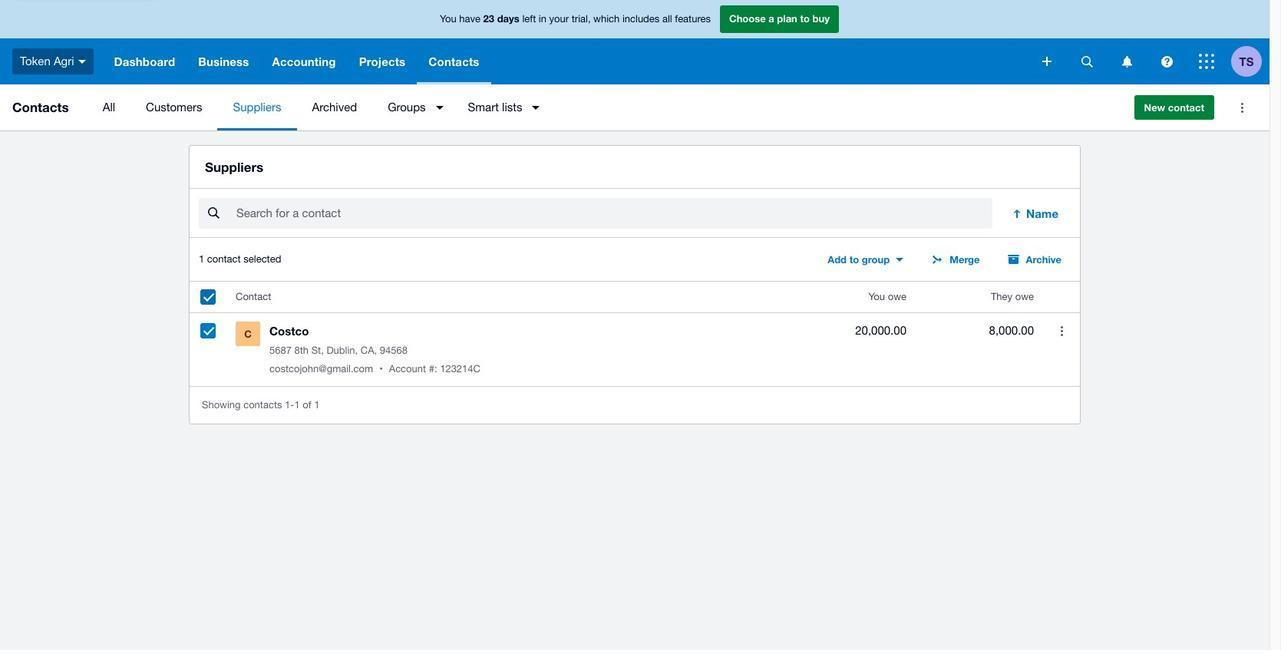 Task type: locate. For each thing, give the bounding box(es) containing it.
1-
[[285, 399, 294, 411]]

1
[[199, 254, 204, 265], [294, 399, 300, 411], [314, 399, 320, 411]]

banner
[[0, 0, 1270, 84]]

st,
[[312, 345, 324, 356]]

0 vertical spatial to
[[801, 12, 810, 25]]

contact list table element
[[190, 282, 1080, 386]]

#:
[[429, 363, 437, 375]]

name
[[1027, 207, 1059, 221]]

contact for 1
[[207, 254, 241, 265]]

5687
[[270, 345, 292, 356]]

suppliers button
[[218, 84, 297, 131]]

choose a plan to buy
[[730, 12, 830, 25]]

ts
[[1240, 54, 1254, 68]]

contacts
[[244, 399, 282, 411]]

1 horizontal spatial owe
[[1016, 291, 1034, 303]]

2 horizontal spatial svg image
[[1161, 56, 1173, 67]]

contact left selected on the left of page
[[207, 254, 241, 265]]

contacts
[[429, 55, 480, 68], [12, 99, 69, 115]]

buy
[[813, 12, 830, 25]]

contacts down have
[[429, 55, 480, 68]]

0 horizontal spatial svg image
[[78, 60, 86, 64]]

svg image inside token agri popup button
[[78, 60, 86, 64]]

they
[[991, 291, 1013, 303]]

archived button
[[297, 84, 373, 131]]

1 horizontal spatial you
[[869, 291, 885, 303]]

business
[[198, 55, 249, 68]]

to
[[801, 12, 810, 25], [850, 254, 859, 266]]

0 horizontal spatial contact
[[207, 254, 241, 265]]

1 horizontal spatial svg image
[[1122, 56, 1132, 67]]

1 horizontal spatial contact
[[1169, 101, 1205, 114]]

123214c
[[440, 363, 481, 375]]

1 horizontal spatial svg image
[[1043, 57, 1052, 66]]

all
[[103, 101, 115, 114]]

1 left of
[[294, 399, 300, 411]]

1 left selected on the left of page
[[199, 254, 204, 265]]

94568
[[380, 345, 408, 356]]

costcojohn@gmail.com
[[270, 363, 373, 375]]

costco
[[270, 324, 309, 338]]

business button
[[187, 38, 261, 84]]

0 vertical spatial contacts
[[429, 55, 480, 68]]

2 owe from the left
[[1016, 291, 1034, 303]]

you left have
[[440, 13, 457, 25]]

contact
[[1169, 101, 1205, 114], [207, 254, 241, 265]]

showing
[[202, 399, 241, 411]]

customers
[[146, 101, 202, 114]]

you owe
[[869, 291, 907, 303]]

suppliers down "business"
[[233, 101, 281, 114]]

owe
[[888, 291, 907, 303], [1016, 291, 1034, 303]]

more row options image
[[1047, 316, 1077, 347]]

svg image
[[1200, 54, 1215, 69], [1082, 56, 1093, 67], [1122, 56, 1132, 67]]

add
[[828, 254, 847, 266]]

group
[[862, 254, 890, 266]]

0 vertical spatial suppliers
[[233, 101, 281, 114]]

8th
[[295, 345, 309, 356]]

token agri button
[[0, 38, 103, 84]]

you up 20,000.00
[[869, 291, 885, 303]]

groups
[[388, 101, 426, 114]]

token
[[20, 54, 50, 67]]

you inside you have 23 days left in your trial, which includes all features
[[440, 13, 457, 25]]

projects
[[359, 55, 406, 68]]

all button
[[87, 84, 131, 131]]

actions menu image
[[1227, 92, 1258, 123]]

0 vertical spatial you
[[440, 13, 457, 25]]

add to group button
[[819, 247, 913, 272]]

0 horizontal spatial owe
[[888, 291, 907, 303]]

costco 5687 8th st, dublin, ca, 94568 costcojohn@gmail.com • account #: 123214c
[[270, 324, 481, 375]]

in
[[539, 13, 547, 25]]

archive button
[[999, 247, 1071, 272]]

1 right of
[[314, 399, 320, 411]]

1 owe from the left
[[888, 291, 907, 303]]

1 vertical spatial you
[[869, 291, 885, 303]]

1 horizontal spatial 1
[[294, 399, 300, 411]]

20,000.00 link
[[856, 322, 907, 340]]

contact
[[236, 291, 271, 303]]

1 vertical spatial contact
[[207, 254, 241, 265]]

svg image
[[1161, 56, 1173, 67], [1043, 57, 1052, 66], [78, 60, 86, 64]]

0 horizontal spatial to
[[801, 12, 810, 25]]

menu
[[87, 84, 1122, 131]]

0 horizontal spatial you
[[440, 13, 457, 25]]

ts button
[[1232, 38, 1270, 84]]

contact inside button
[[1169, 101, 1205, 114]]

owe for you owe
[[888, 291, 907, 303]]

to right the add in the top of the page
[[850, 254, 859, 266]]

1 vertical spatial contacts
[[12, 99, 69, 115]]

suppliers
[[233, 101, 281, 114], [205, 159, 264, 175]]

you have 23 days left in your trial, which includes all features
[[440, 12, 711, 25]]

your
[[550, 13, 569, 25]]

1 vertical spatial to
[[850, 254, 859, 266]]

dashboard link
[[103, 38, 187, 84]]

you
[[440, 13, 457, 25], [869, 291, 885, 303]]

contacts down token
[[12, 99, 69, 115]]

they owe
[[991, 291, 1034, 303]]

smart lists button
[[453, 84, 549, 131]]

you for you have 23 days left in your trial, which includes all features
[[440, 13, 457, 25]]

contact right 'new'
[[1169, 101, 1205, 114]]

owe right they
[[1016, 291, 1034, 303]]

you inside contact list table element
[[869, 291, 885, 303]]

8,000.00 link
[[990, 322, 1034, 340]]

owe up 20,000.00
[[888, 291, 907, 303]]

archived
[[312, 101, 357, 114]]

suppliers down suppliers button
[[205, 159, 264, 175]]

0 vertical spatial contact
[[1169, 101, 1205, 114]]

projects button
[[348, 38, 417, 84]]

to inside popup button
[[850, 254, 859, 266]]

add to group
[[828, 254, 890, 266]]

account
[[389, 363, 426, 375]]

1 contact selected
[[199, 254, 281, 265]]

dublin,
[[327, 345, 358, 356]]

1 horizontal spatial contacts
[[429, 55, 480, 68]]

1 horizontal spatial to
[[850, 254, 859, 266]]

to left buy
[[801, 12, 810, 25]]



Task type: vqa. For each thing, say whether or not it's contained in the screenshot.
'IN' to the right
no



Task type: describe. For each thing, give the bounding box(es) containing it.
accounting
[[272, 55, 336, 68]]

smart lists
[[468, 101, 523, 114]]

0 horizontal spatial svg image
[[1082, 56, 1093, 67]]

1 vertical spatial suppliers
[[205, 159, 264, 175]]

2 horizontal spatial 1
[[314, 399, 320, 411]]

which
[[594, 13, 620, 25]]

groups button
[[373, 84, 453, 131]]

new
[[1145, 101, 1166, 114]]

plan
[[777, 12, 798, 25]]

of
[[303, 399, 311, 411]]

all
[[663, 13, 672, 25]]

includes
[[623, 13, 660, 25]]

0 horizontal spatial 1
[[199, 254, 204, 265]]

have
[[459, 13, 481, 25]]

new contact button
[[1135, 95, 1215, 120]]

2 horizontal spatial svg image
[[1200, 54, 1215, 69]]

customers button
[[131, 84, 218, 131]]

new contact
[[1145, 101, 1205, 114]]

lists
[[502, 101, 523, 114]]

8,000.00
[[990, 324, 1034, 337]]

showing contacts 1-1 of 1
[[202, 399, 320, 411]]

you for you owe
[[869, 291, 885, 303]]

Search for a contact field
[[235, 199, 993, 228]]

contacts inside dropdown button
[[429, 55, 480, 68]]

a
[[769, 12, 775, 25]]

0 horizontal spatial contacts
[[12, 99, 69, 115]]

•
[[379, 363, 383, 375]]

archive
[[1026, 254, 1062, 266]]

ca,
[[361, 345, 377, 356]]

c
[[244, 328, 252, 340]]

left
[[523, 13, 536, 25]]

accounting button
[[261, 38, 348, 84]]

merge button
[[922, 247, 989, 272]]

trial,
[[572, 13, 591, 25]]

20,000.00
[[856, 324, 907, 337]]

to inside banner
[[801, 12, 810, 25]]

contacts button
[[417, 38, 491, 84]]

merge
[[950, 254, 980, 266]]

menu containing all
[[87, 84, 1122, 131]]

contact for new
[[1169, 101, 1205, 114]]

features
[[675, 13, 711, 25]]

banner containing ts
[[0, 0, 1270, 84]]

days
[[497, 12, 520, 25]]

token agri
[[20, 54, 74, 67]]

choose
[[730, 12, 766, 25]]

dashboard
[[114, 55, 175, 68]]

name button
[[1002, 198, 1071, 229]]

smart
[[468, 101, 499, 114]]

23
[[483, 12, 495, 25]]

selected
[[244, 254, 281, 265]]

owe for they owe
[[1016, 291, 1034, 303]]

agri
[[54, 54, 74, 67]]

suppliers inside button
[[233, 101, 281, 114]]



